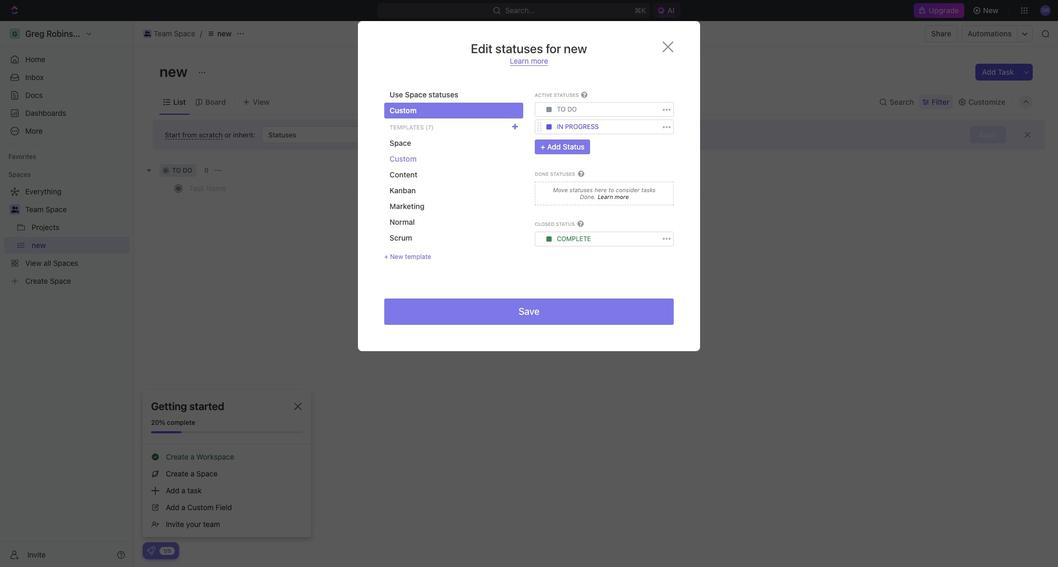 Task type: vqa. For each thing, say whether or not it's contained in the screenshot.
ClickUp to the top
no



Task type: describe. For each thing, give the bounding box(es) containing it.
0 vertical spatial to
[[557, 106, 566, 113]]

dropdown menu image
[[547, 125, 552, 130]]

automations button
[[963, 26, 1018, 42]]

consider
[[616, 186, 640, 193]]

search...
[[505, 6, 535, 15]]

start
[[165, 130, 181, 139]]

start from scratch link
[[165, 130, 223, 139]]

or
[[225, 130, 231, 139]]

20% complete
[[151, 419, 195, 427]]

invite for invite
[[27, 550, 46, 559]]

done statuses
[[535, 171, 576, 177]]

add task
[[983, 67, 1015, 76]]

add for add a task
[[166, 486, 180, 495]]

statuses for move
[[570, 186, 593, 193]]

1 horizontal spatial team space link
[[141, 27, 198, 40]]

learn more
[[597, 194, 629, 200]]

field
[[216, 503, 232, 512]]

scratch
[[199, 130, 223, 139]]

2 vertical spatial custom
[[188, 503, 214, 512]]

normal
[[390, 218, 415, 227]]

move
[[553, 186, 568, 193]]

inherit:
[[233, 130, 255, 139]]

space inside the 'sidebar' navigation
[[46, 205, 67, 214]]

a for workspace
[[191, 453, 195, 462]]

create for create a space
[[166, 469, 189, 478]]

in progress
[[557, 123, 599, 131]]

close image
[[295, 403, 302, 410]]

dashboards
[[25, 109, 66, 117]]

customize
[[969, 97, 1006, 106]]

docs link
[[4, 87, 130, 104]]

active
[[535, 92, 553, 98]]

board
[[205, 97, 226, 106]]

started
[[190, 400, 224, 413]]

1/5
[[163, 548, 171, 554]]

done
[[535, 171, 549, 177]]

custom for use space statuses
[[390, 106, 417, 115]]

Task Name text field
[[189, 180, 497, 197]]

statuses for active
[[554, 92, 579, 98]]

automations
[[969, 29, 1013, 38]]

favorites button
[[4, 151, 40, 163]]

a for space
[[191, 469, 195, 478]]

more inside edit statuses for new learn more
[[531, 56, 549, 65]]

content
[[390, 170, 418, 179]]

here
[[595, 186, 607, 193]]

dropdown menu image
[[547, 107, 552, 112]]

1 vertical spatial team space link
[[25, 201, 127, 218]]

1 vertical spatial learn more link
[[597, 194, 629, 200]]

to inside move statuses here to consider tasks done.
[[609, 186, 615, 193]]

board link
[[203, 95, 226, 109]]

a for custom
[[182, 503, 186, 512]]

user group image inside the 'sidebar' navigation
[[11, 207, 19, 213]]

favorites
[[8, 153, 36, 161]]

search
[[890, 97, 915, 106]]

sidebar navigation
[[0, 21, 134, 567]]

getting started
[[151, 400, 224, 413]]

add a task
[[166, 486, 202, 495]]

add inside edit statuses for new dialog
[[548, 142, 561, 151]]

kanban
[[390, 186, 416, 195]]

new inside new button
[[984, 6, 999, 15]]

getting
[[151, 400, 187, 413]]

complete
[[557, 235, 591, 243]]

+ add status
[[541, 142, 585, 151]]

edit statuses for new learn more
[[471, 41, 588, 65]]

for
[[546, 41, 562, 56]]

in
[[557, 123, 564, 131]]

add a custom field
[[166, 503, 232, 512]]

status
[[556, 221, 575, 227]]

+ for + new template
[[385, 253, 389, 261]]

template
[[405, 253, 432, 261]]

a for task
[[182, 486, 186, 495]]

start from scratch or inherit:
[[165, 130, 255, 139]]

move statuses here to consider tasks done.
[[553, 186, 656, 200]]

team
[[203, 520, 220, 529]]

marketing
[[390, 202, 425, 211]]

+ for + add status
[[541, 142, 546, 151]]

upgrade
[[930, 6, 960, 15]]

create a workspace
[[166, 453, 234, 462]]

from
[[182, 130, 197, 139]]

1 vertical spatial do
[[183, 166, 192, 174]]

edit
[[471, 41, 493, 56]]

save
[[519, 306, 540, 317]]

team space inside the 'sidebar' navigation
[[25, 205, 67, 214]]

new button
[[969, 2, 1006, 19]]

new inside edit statuses for new dialog
[[390, 253, 404, 261]]

1 vertical spatial to
[[172, 166, 181, 174]]



Task type: locate. For each thing, give the bounding box(es) containing it.
2 horizontal spatial new
[[564, 41, 588, 56]]

learn down here
[[598, 194, 614, 200]]

more down for
[[531, 56, 549, 65]]

team left /
[[154, 29, 172, 38]]

list
[[173, 97, 186, 106]]

closed status
[[535, 221, 575, 227]]

invite your team
[[166, 520, 220, 529]]

0 horizontal spatial do
[[183, 166, 192, 174]]

1 horizontal spatial more
[[615, 194, 629, 200]]

templates
[[390, 124, 424, 130]]

0 vertical spatial user group image
[[144, 31, 151, 36]]

to do inside edit statuses for new dialog
[[557, 106, 577, 113]]

new right for
[[564, 41, 588, 56]]

invite inside the 'sidebar' navigation
[[27, 550, 46, 559]]

1 vertical spatial new
[[564, 41, 588, 56]]

1 vertical spatial team
[[25, 205, 44, 214]]

1 horizontal spatial to
[[557, 106, 566, 113]]

2 create from the top
[[166, 469, 189, 478]]

1 vertical spatial team space
[[25, 205, 67, 214]]

do left 0
[[183, 166, 192, 174]]

add task button
[[977, 64, 1021, 81]]

1 horizontal spatial user group image
[[144, 31, 151, 36]]

0 horizontal spatial new
[[390, 253, 404, 261]]

0 vertical spatial learn more link
[[510, 56, 549, 66]]

a down add a task
[[182, 503, 186, 512]]

0 vertical spatial new
[[218, 29, 232, 38]]

new inside edit statuses for new learn more
[[564, 41, 588, 56]]

home
[[25, 55, 45, 64]]

home link
[[4, 51, 130, 68]]

1 horizontal spatial to do
[[557, 106, 577, 113]]

add inside button
[[983, 67, 997, 76]]

statuses up (7)
[[429, 90, 459, 99]]

to do
[[557, 106, 577, 113], [172, 166, 192, 174]]

learn
[[510, 56, 529, 65], [598, 194, 614, 200]]

1 vertical spatial custom
[[390, 154, 417, 163]]

onboarding checklist button image
[[147, 547, 155, 555]]

list link
[[171, 95, 186, 109]]

task
[[999, 67, 1015, 76]]

a up the create a space
[[191, 453, 195, 462]]

0 vertical spatial +
[[541, 142, 546, 151]]

statuses up move
[[551, 171, 576, 177]]

user group image
[[144, 31, 151, 36], [11, 207, 19, 213]]

do
[[568, 106, 577, 113], [183, 166, 192, 174]]

statuses for edit
[[496, 41, 544, 56]]

add
[[983, 67, 997, 76], [548, 142, 561, 151], [166, 486, 180, 495], [166, 503, 180, 512]]

new up automations
[[984, 6, 999, 15]]

invite for invite your team
[[166, 520, 184, 529]]

team space down spaces
[[25, 205, 67, 214]]

share button
[[926, 25, 959, 42]]

create a space
[[166, 469, 218, 478]]

0 vertical spatial new
[[984, 6, 999, 15]]

0 horizontal spatial +
[[385, 253, 389, 261]]

save button
[[385, 299, 674, 325]]

1 horizontal spatial learn more link
[[597, 194, 629, 200]]

onboarding checklist button element
[[147, 547, 155, 555]]

(7)
[[426, 124, 434, 130]]

1 create from the top
[[166, 453, 189, 462]]

progress
[[566, 123, 599, 131]]

to do left 0
[[172, 166, 192, 174]]

upgrade link
[[915, 3, 965, 18]]

to up 'learn more'
[[609, 186, 615, 193]]

0 vertical spatial team space
[[154, 29, 195, 38]]

20%
[[151, 419, 165, 427]]

scrum
[[390, 233, 412, 242]]

statuses
[[496, 41, 544, 56], [429, 90, 459, 99], [554, 92, 579, 98], [551, 171, 576, 177], [570, 186, 593, 193]]

do inside edit statuses for new dialog
[[568, 106, 577, 113]]

0 horizontal spatial to do
[[172, 166, 192, 174]]

team
[[154, 29, 172, 38], [25, 205, 44, 214]]

to right dropdown menu image
[[557, 106, 566, 113]]

1 vertical spatial invite
[[27, 550, 46, 559]]

new down scrum in the left top of the page
[[390, 253, 404, 261]]

workspace
[[197, 453, 234, 462]]

status
[[563, 142, 585, 151]]

customize button
[[956, 95, 1009, 109]]

1 vertical spatial learn
[[598, 194, 614, 200]]

1 vertical spatial user group image
[[11, 207, 19, 213]]

statuses right active
[[554, 92, 579, 98]]

1 horizontal spatial invite
[[166, 520, 184, 529]]

custom up templates
[[390, 106, 417, 115]]

0 horizontal spatial team space
[[25, 205, 67, 214]]

more down consider at top right
[[615, 194, 629, 200]]

1 horizontal spatial new
[[984, 6, 999, 15]]

inbox
[[25, 73, 44, 82]]

1 vertical spatial to do
[[172, 166, 192, 174]]

0 vertical spatial to do
[[557, 106, 577, 113]]

0 horizontal spatial to
[[172, 166, 181, 174]]

add for add task
[[983, 67, 997, 76]]

new up list
[[160, 63, 191, 80]]

a left task
[[182, 486, 186, 495]]

spaces
[[8, 171, 31, 179]]

edit statuses for new dialog
[[358, 21, 701, 351]]

inbox link
[[4, 69, 130, 86]]

learn more link down here
[[597, 194, 629, 200]]

create up add a task
[[166, 469, 189, 478]]

1 horizontal spatial team
[[154, 29, 172, 38]]

dashboards link
[[4, 105, 130, 122]]

templates (7)
[[390, 124, 434, 130]]

new inside 'link'
[[218, 29, 232, 38]]

1 vertical spatial new
[[390, 253, 404, 261]]

0 vertical spatial team space link
[[141, 27, 198, 40]]

learn inside edit statuses for new learn more
[[510, 56, 529, 65]]

new
[[984, 6, 999, 15], [390, 253, 404, 261]]

a up task
[[191, 469, 195, 478]]

share
[[932, 29, 952, 38]]

2 vertical spatial to
[[609, 186, 615, 193]]

learn more link down for
[[510, 56, 549, 66]]

0 horizontal spatial team
[[25, 205, 44, 214]]

to left 0
[[172, 166, 181, 174]]

search button
[[877, 95, 918, 109]]

2 vertical spatial new
[[160, 63, 191, 80]]

0 horizontal spatial more
[[531, 56, 549, 65]]

add for add a custom field
[[166, 503, 180, 512]]

+ left template
[[385, 253, 389, 261]]

do up in progress
[[568, 106, 577, 113]]

create up the create a space
[[166, 453, 189, 462]]

invite
[[166, 520, 184, 529], [27, 550, 46, 559]]

new
[[218, 29, 232, 38], [564, 41, 588, 56], [160, 63, 191, 80]]

statuses inside edit statuses for new learn more
[[496, 41, 544, 56]]

0 horizontal spatial learn more link
[[510, 56, 549, 66]]

create
[[166, 453, 189, 462], [166, 469, 189, 478]]

a
[[191, 453, 195, 462], [191, 469, 195, 478], [182, 486, 186, 495], [182, 503, 186, 512]]

team space link
[[141, 27, 198, 40], [25, 201, 127, 218]]

space
[[174, 29, 195, 38], [405, 90, 427, 99], [390, 139, 412, 148], [46, 205, 67, 214], [197, 469, 218, 478]]

0 horizontal spatial team space link
[[25, 201, 127, 218]]

statuses inside move statuses here to consider tasks done.
[[570, 186, 593, 193]]

0 vertical spatial team
[[154, 29, 172, 38]]

2 horizontal spatial to
[[609, 186, 615, 193]]

0
[[204, 166, 209, 174]]

0 horizontal spatial new
[[160, 63, 191, 80]]

0 horizontal spatial invite
[[27, 550, 46, 559]]

team space
[[154, 29, 195, 38], [25, 205, 67, 214]]

new right /
[[218, 29, 232, 38]]

/
[[200, 29, 202, 38]]

0 horizontal spatial learn
[[510, 56, 529, 65]]

use space statuses
[[390, 90, 459, 99]]

docs
[[25, 91, 43, 100]]

1 vertical spatial +
[[385, 253, 389, 261]]

statuses for done
[[551, 171, 576, 177]]

1 horizontal spatial team space
[[154, 29, 195, 38]]

1 horizontal spatial learn
[[598, 194, 614, 200]]

more
[[531, 56, 549, 65], [615, 194, 629, 200]]

statuses up done. on the top right of the page
[[570, 186, 593, 193]]

1 horizontal spatial +
[[541, 142, 546, 151]]

0 vertical spatial invite
[[166, 520, 184, 529]]

1 vertical spatial create
[[166, 469, 189, 478]]

create for create a workspace
[[166, 453, 189, 462]]

1 vertical spatial more
[[615, 194, 629, 200]]

custom up content
[[390, 154, 417, 163]]

+ new template
[[385, 253, 432, 261]]

0 vertical spatial create
[[166, 453, 189, 462]]

learn more link
[[510, 56, 549, 66], [597, 194, 629, 200]]

1 horizontal spatial do
[[568, 106, 577, 113]]

learn down search...
[[510, 56, 529, 65]]

1 horizontal spatial new
[[218, 29, 232, 38]]

team down spaces
[[25, 205, 44, 214]]

0 vertical spatial more
[[531, 56, 549, 65]]

active statuses
[[535, 92, 579, 98]]

0 horizontal spatial user group image
[[11, 207, 19, 213]]

0 vertical spatial custom
[[390, 106, 417, 115]]

team inside the 'sidebar' navigation
[[25, 205, 44, 214]]

new link
[[204, 27, 235, 40]]

0 vertical spatial do
[[568, 106, 577, 113]]

⌘k
[[635, 6, 646, 15]]

your
[[186, 520, 201, 529]]

use
[[390, 90, 403, 99]]

tasks
[[642, 186, 656, 193]]

custom for space
[[390, 154, 417, 163]]

to do down active statuses
[[557, 106, 577, 113]]

+
[[541, 142, 546, 151], [385, 253, 389, 261]]

0 vertical spatial learn
[[510, 56, 529, 65]]

team space left /
[[154, 29, 195, 38]]

statuses left for
[[496, 41, 544, 56]]

task
[[188, 486, 202, 495]]

+ up done at the top of the page
[[541, 142, 546, 151]]

to
[[557, 106, 566, 113], [172, 166, 181, 174], [609, 186, 615, 193]]

complete
[[167, 419, 195, 427]]

custom down task
[[188, 503, 214, 512]]

closed
[[535, 221, 555, 227]]

done.
[[580, 194, 597, 200]]



